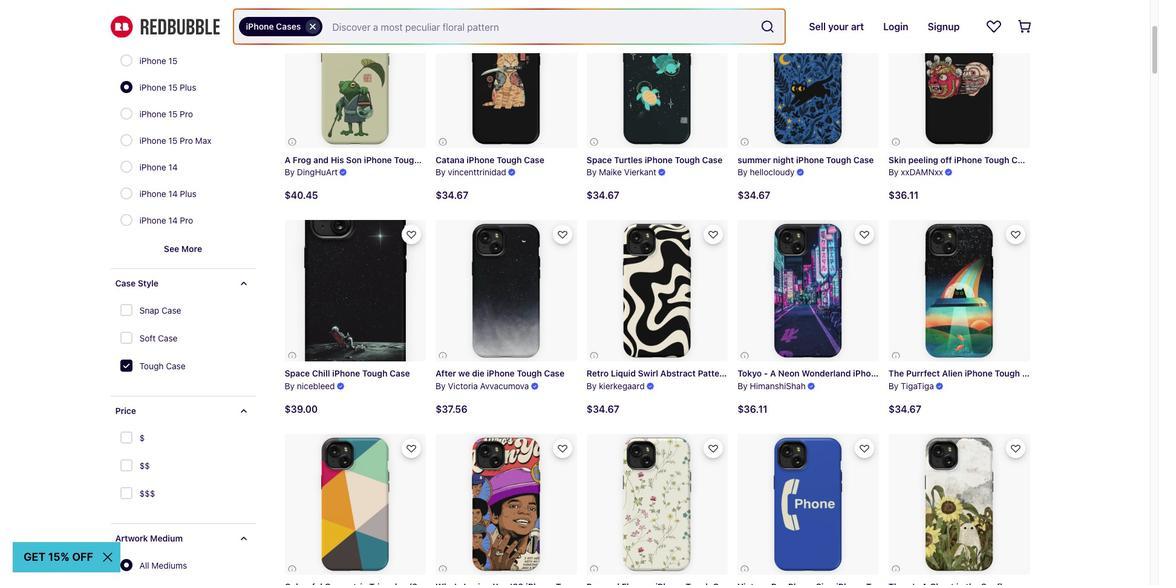 Task type: describe. For each thing, give the bounding box(es) containing it.
by xxdamnxx
[[889, 167, 944, 178]]

tough right off
[[985, 155, 1010, 165]]

mediums
[[152, 561, 187, 571]]

tough right alien
[[995, 369, 1020, 379]]

by kierkegaard
[[587, 381, 645, 391]]

by for by himanshishah
[[738, 381, 748, 391]]

all mediums
[[140, 561, 187, 571]]

price group
[[119, 426, 155, 510]]

by vincenttrinidad
[[436, 167, 507, 178]]

tough left the catana
[[394, 155, 419, 165]]

by for by maike vierkant
[[587, 167, 597, 178]]

iphone 14 pro
[[140, 215, 193, 226]]

iphone cases button
[[239, 17, 323, 36]]

catana
[[436, 155, 465, 165]]

catana iphone tough case image
[[436, 7, 577, 148]]

price button
[[110, 397, 256, 426]]

by for by hellocloudy
[[738, 167, 748, 178]]

skin
[[889, 155, 907, 165]]

$39.00
[[285, 404, 318, 415]]

after we die iphone tough case image
[[436, 221, 577, 362]]

a frog and his son iphone tough case
[[285, 155, 442, 165]]

$34.67 for maike
[[587, 190, 620, 201]]

by for by kierkegaard
[[587, 381, 597, 391]]

iphone 15
[[140, 56, 177, 66]]

space turtles iphone tough case image
[[587, 7, 728, 148]]

by for by victoria avvacumova
[[436, 381, 446, 391]]

vintage pay phone sign iphone tough case image
[[738, 434, 879, 576]]

$34.67 for kierkegaard
[[587, 404, 620, 415]]

son
[[346, 155, 362, 165]]

$34.67 for hellocloudy
[[738, 190, 771, 201]]

by for by nicebleed
[[285, 381, 295, 391]]

off
[[941, 155, 953, 165]]

cases
[[276, 21, 301, 31]]

the purrfect alien  iphone tough case image
[[889, 221, 1030, 362]]

die
[[472, 369, 485, 379]]

$36.11 for xxdamnxx
[[889, 190, 919, 201]]

iPhone Cases field
[[234, 10, 785, 44]]

retro liquid swirl abstract pattern in black and almond cream iphone tough case image
[[587, 221, 728, 362]]

iphone up avvacumova
[[487, 369, 515, 379]]

-
[[764, 369, 768, 379]]

vincenttrinidad
[[448, 167, 507, 178]]

by nicebleed
[[285, 381, 335, 391]]

chill
[[312, 369, 330, 379]]

by for by xxdamnxx
[[889, 167, 899, 178]]

by dinghuart
[[285, 167, 338, 178]]

pro for iphone 14 pro
[[180, 215, 193, 226]]

victoria
[[448, 381, 478, 391]]

case style button
[[110, 269, 256, 298]]

alien
[[943, 369, 963, 379]]

model button
[[110, 19, 256, 48]]

space for $39.00
[[285, 369, 310, 379]]

$34.67 for tigatiga
[[889, 404, 922, 415]]

xxdamnxx
[[901, 167, 944, 178]]

neon
[[779, 369, 800, 379]]

and
[[314, 155, 329, 165]]

Search term search field
[[323, 10, 756, 44]]

artwork medium option group
[[120, 554, 238, 586]]

15 for iphone 15
[[169, 56, 177, 66]]

artwork medium button
[[110, 525, 256, 554]]

dinghuart
[[297, 167, 338, 178]]

by himanshishah
[[738, 381, 806, 391]]

tigatiga
[[901, 381, 934, 391]]

we
[[459, 369, 470, 379]]

maike
[[599, 167, 622, 178]]

kierkegaard
[[599, 381, 645, 391]]

$36.11 for himanshishah
[[738, 404, 768, 415]]

by hellocloudy
[[738, 167, 795, 178]]

iphone left the
[[853, 369, 881, 379]]

style
[[138, 278, 159, 289]]

iphone up iphone 15 plus
[[140, 56, 166, 66]]

$40.45
[[285, 190, 318, 201]]

who's loving you '69 iphone tough case image
[[436, 434, 577, 576]]

tough right night
[[827, 155, 852, 165]]

pro for iphone 15 pro max
[[180, 136, 193, 146]]

iphone down iphone 14
[[140, 189, 166, 199]]

14 for plus
[[169, 189, 178, 199]]

iphone right the chill
[[332, 369, 360, 379]]

iphone right off
[[955, 155, 983, 165]]

wonderland
[[802, 369, 851, 379]]

redbubble logo image
[[110, 16, 219, 38]]

tough right turtles
[[675, 155, 700, 165]]



Task type: vqa. For each thing, say whether or not it's contained in the screenshot.
the bottom Home & Living
no



Task type: locate. For each thing, give the bounding box(es) containing it.
iphone cases
[[246, 21, 301, 31]]

0 horizontal spatial a
[[285, 155, 291, 165]]

iphone right alien
[[965, 369, 993, 379]]

case inside button
[[115, 278, 136, 289]]

$36.11
[[889, 190, 919, 201], [738, 404, 768, 415]]

$34.67 down by kierkegaard
[[587, 404, 620, 415]]

0 horizontal spatial space
[[285, 369, 310, 379]]

iphone right son
[[364, 155, 392, 165]]

summer night iphone tough case
[[738, 155, 874, 165]]

tokyo - a neon wonderland  iphone tough case
[[738, 369, 931, 379]]

pro for iphone 15 pro
[[180, 109, 193, 119]]

iphone up iphone 14
[[140, 136, 166, 146]]

14 down "iphone 14 plus"
[[169, 215, 178, 226]]

$34.67 down by tigatiga
[[889, 404, 922, 415]]

tough
[[394, 155, 419, 165], [497, 155, 522, 165], [827, 155, 852, 165], [675, 155, 700, 165], [985, 155, 1010, 165], [362, 369, 388, 379], [517, 369, 542, 379], [884, 369, 909, 379], [995, 369, 1020, 379]]

vierkant
[[624, 167, 657, 178]]

1 vertical spatial pro
[[180, 136, 193, 146]]

there's a ghost in the sunflower field again... iphone tough case image
[[889, 434, 1030, 576]]

himanshishah
[[750, 381, 806, 391]]

iphone
[[246, 21, 274, 31], [140, 56, 166, 66], [140, 82, 166, 93], [140, 109, 166, 119], [140, 136, 166, 146], [364, 155, 392, 165], [467, 155, 495, 165], [796, 155, 824, 165], [645, 155, 673, 165], [955, 155, 983, 165], [140, 162, 166, 172], [140, 189, 166, 199], [140, 215, 166, 226], [332, 369, 360, 379], [487, 369, 515, 379], [853, 369, 881, 379], [965, 369, 993, 379]]

4 15 from the top
[[169, 136, 177, 146]]

1 horizontal spatial a
[[770, 369, 776, 379]]

$34.67 down by vincenttrinidad
[[436, 190, 469, 201]]

iphone down "iphone 14 plus"
[[140, 215, 166, 226]]

None radio
[[120, 54, 132, 67], [120, 81, 132, 93], [120, 161, 132, 173], [120, 214, 132, 226], [120, 560, 132, 572], [120, 54, 132, 67], [120, 81, 132, 93], [120, 161, 132, 173], [120, 214, 132, 226], [120, 560, 132, 572]]

by down frog
[[285, 167, 295, 178]]

0 vertical spatial pro
[[180, 109, 193, 119]]

iphone down iphone 15
[[140, 82, 166, 93]]

$36.11 down by himanshishah
[[738, 404, 768, 415]]

14
[[169, 162, 178, 172], [169, 189, 178, 199], [169, 215, 178, 226]]

$34.67 for vincenttrinidad
[[436, 190, 469, 201]]

space
[[587, 155, 612, 165], [285, 369, 310, 379]]

14 up iphone 14 pro
[[169, 189, 178, 199]]

avvacumova
[[480, 381, 529, 391]]

15 up iphone 15 plus
[[169, 56, 177, 66]]

pro down "iphone 14 plus"
[[180, 215, 193, 226]]

case style group
[[119, 298, 186, 382]]

$34.67 down by hellocloudy
[[738, 190, 771, 201]]

iphone 14 plus
[[140, 189, 197, 199]]

summer night iphone tough case image
[[738, 7, 879, 148]]

0 vertical spatial $36.11
[[889, 190, 919, 201]]

by for by vincenttrinidad
[[436, 167, 446, 178]]

pro left max
[[180, 136, 193, 146]]

15 up iphone 15 pro
[[169, 82, 177, 93]]

colourful geometric triangles (2012) iphone tough case image
[[285, 434, 426, 576]]

night
[[773, 155, 794, 165]]

turtles
[[614, 155, 643, 165]]

artwork
[[115, 534, 148, 544]]

artwork medium
[[115, 534, 183, 544]]

plus
[[180, 82, 196, 93], [180, 189, 197, 199]]

1 plus from the top
[[180, 82, 196, 93]]

tokyo
[[738, 369, 762, 379]]

2 plus from the top
[[180, 189, 197, 199]]

None checkbox
[[120, 304, 135, 319], [120, 360, 135, 375], [120, 460, 135, 475], [120, 304, 135, 319], [120, 360, 135, 375], [120, 460, 135, 475]]

1 horizontal spatial space
[[587, 155, 612, 165]]

tough right the chill
[[362, 369, 388, 379]]

space turtles iphone tough case
[[587, 155, 723, 165]]

iphone 15 pro
[[140, 109, 193, 119]]

skin peeling off iphone tough case image
[[889, 7, 1030, 148]]

0 vertical spatial a
[[285, 155, 291, 165]]

model
[[115, 28, 140, 39]]

pressed flowers iphone tough case image
[[587, 434, 728, 576]]

tough up avvacumova
[[517, 369, 542, 379]]

by maike vierkant
[[587, 167, 657, 178]]

plus for iphone 15 plus
[[180, 82, 196, 93]]

by down summer at the right
[[738, 167, 748, 178]]

by down the catana
[[436, 167, 446, 178]]

by down the
[[889, 381, 899, 391]]

by left kierkegaard at the bottom
[[587, 381, 597, 391]]

space for $34.67
[[587, 155, 612, 165]]

by for by tigatiga
[[889, 381, 899, 391]]

frog
[[293, 155, 311, 165]]

iphone down iphone 15 plus
[[140, 109, 166, 119]]

1 vertical spatial $36.11
[[738, 404, 768, 415]]

peeling
[[909, 155, 939, 165]]

$34.67 down maike
[[587, 190, 620, 201]]

iphone left cases
[[246, 21, 274, 31]]

14 down iphone 15 pro max
[[169, 162, 178, 172]]

3 15 from the top
[[169, 109, 177, 119]]

15 for iphone 15 pro
[[169, 109, 177, 119]]

a frog and his son iphone tough case image
[[285, 7, 426, 148]]

0 vertical spatial 14
[[169, 162, 178, 172]]

2 14 from the top
[[169, 189, 178, 199]]

3 14 from the top
[[169, 215, 178, 226]]

hellocloudy
[[750, 167, 795, 178]]

after
[[436, 369, 456, 379]]

iphone inside iphone cases button
[[246, 21, 274, 31]]

iphone up vincenttrinidad
[[467, 155, 495, 165]]

nicebleed
[[297, 381, 335, 391]]

the purrfect alien  iphone tough case
[[889, 369, 1043, 379]]

pro
[[180, 109, 193, 119], [180, 136, 193, 146], [180, 215, 193, 226]]

15 down iphone 15 pro
[[169, 136, 177, 146]]

space chill iphone tough case image
[[249, 185, 461, 397]]

after we die iphone tough case
[[436, 369, 565, 379]]

by left maike
[[587, 167, 597, 178]]

plus up iphone 14 pro
[[180, 189, 197, 199]]

14 for pro
[[169, 215, 178, 226]]

plus up iphone 15 pro
[[180, 82, 196, 93]]

by for by dinghuart
[[285, 167, 295, 178]]

case style
[[115, 278, 159, 289]]

iphone 14
[[140, 162, 178, 172]]

15 for iphone 15 pro max
[[169, 136, 177, 146]]

1 vertical spatial space
[[285, 369, 310, 379]]

by down "skin"
[[889, 167, 899, 178]]

tough up by tigatiga
[[884, 369, 909, 379]]

space up maike
[[587, 155, 612, 165]]

None checkbox
[[120, 332, 135, 347], [120, 432, 135, 447], [120, 488, 135, 502], [120, 332, 135, 347], [120, 432, 135, 447], [120, 488, 135, 502]]

a right -
[[770, 369, 776, 379]]

pro up iphone 15 pro max
[[180, 109, 193, 119]]

summer
[[738, 155, 771, 165]]

3 pro from the top
[[180, 215, 193, 226]]

skin peeling off iphone tough case
[[889, 155, 1032, 165]]

by victoria avvacumova
[[436, 381, 529, 391]]

by down after
[[436, 381, 446, 391]]

15
[[169, 56, 177, 66], [169, 82, 177, 93], [169, 109, 177, 119], [169, 136, 177, 146]]

by
[[285, 167, 295, 178], [436, 167, 446, 178], [738, 167, 748, 178], [587, 167, 597, 178], [889, 167, 899, 178], [285, 381, 295, 391], [436, 381, 446, 391], [738, 381, 748, 391], [587, 381, 597, 391], [889, 381, 899, 391]]

1 14 from the top
[[169, 162, 178, 172]]

1 pro from the top
[[180, 109, 193, 119]]

space up by nicebleed
[[285, 369, 310, 379]]

iphone 15 pro max
[[140, 136, 212, 146]]

a
[[285, 155, 291, 165], [770, 369, 776, 379]]

15 for iphone 15 plus
[[169, 82, 177, 93]]

the
[[889, 369, 905, 379]]

iphone up vierkant
[[645, 155, 673, 165]]

max
[[195, 136, 212, 146]]

a left frog
[[285, 155, 291, 165]]

model option group
[[120, 48, 219, 235]]

$37.56
[[436, 404, 468, 415]]

2 15 from the top
[[169, 82, 177, 93]]

catana iphone tough case
[[436, 155, 545, 165]]

case
[[422, 155, 442, 165], [524, 155, 545, 165], [854, 155, 874, 165], [702, 155, 723, 165], [1012, 155, 1032, 165], [115, 278, 136, 289], [390, 369, 410, 379], [544, 369, 565, 379], [911, 369, 931, 379], [1023, 369, 1043, 379]]

purrfect
[[907, 369, 940, 379]]

2 vertical spatial 14
[[169, 215, 178, 226]]

price
[[115, 406, 136, 416]]

15 up iphone 15 pro max
[[169, 109, 177, 119]]

medium
[[150, 534, 183, 544]]

iphone 15 plus
[[140, 82, 196, 93]]

2 pro from the top
[[180, 136, 193, 146]]

1 vertical spatial plus
[[180, 189, 197, 199]]

2 vertical spatial pro
[[180, 215, 193, 226]]

tokyo - a neon wonderland  iphone tough case image
[[738, 221, 879, 362]]

by down tokyo
[[738, 381, 748, 391]]

tough up vincenttrinidad
[[497, 155, 522, 165]]

$36.11 down by xxdamnxx on the right of page
[[889, 190, 919, 201]]

0 vertical spatial plus
[[180, 82, 196, 93]]

1 vertical spatial 14
[[169, 189, 178, 199]]

$34.67
[[436, 190, 469, 201], [738, 190, 771, 201], [587, 190, 620, 201], [587, 404, 620, 415], [889, 404, 922, 415]]

by tigatiga
[[889, 381, 934, 391]]

None radio
[[120, 108, 132, 120], [120, 134, 132, 146], [120, 188, 132, 200], [120, 108, 132, 120], [120, 134, 132, 146], [120, 188, 132, 200]]

his
[[331, 155, 344, 165]]

1 vertical spatial a
[[770, 369, 776, 379]]

0 vertical spatial space
[[587, 155, 612, 165]]

space chill iphone tough case
[[285, 369, 410, 379]]

by up $39.00
[[285, 381, 295, 391]]

1 15 from the top
[[169, 56, 177, 66]]

iphone up "iphone 14 plus"
[[140, 162, 166, 172]]

iphone right night
[[796, 155, 824, 165]]

1 horizontal spatial $36.11
[[889, 190, 919, 201]]

plus for iphone 14 plus
[[180, 189, 197, 199]]

all
[[140, 561, 149, 571]]

0 horizontal spatial $36.11
[[738, 404, 768, 415]]



